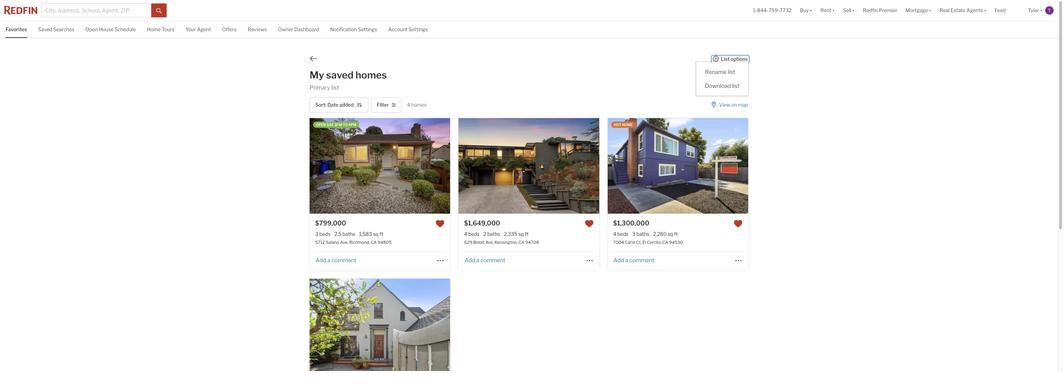 Task type: locate. For each thing, give the bounding box(es) containing it.
add a comment for $1,300,000
[[614, 257, 654, 264]]

2 baths
[[483, 231, 500, 237]]

4 up 629
[[464, 231, 467, 237]]

2 favorite button image from the left
[[585, 220, 594, 229]]

add a comment down the carol
[[614, 257, 654, 264]]

1 ▾ from the left
[[810, 7, 812, 13]]

beds for $799,000
[[319, 231, 331, 237]]

4
[[407, 102, 410, 108], [464, 231, 467, 237], [613, 231, 616, 237]]

schedule
[[115, 26, 136, 32]]

saved
[[38, 26, 52, 32]]

baths
[[343, 231, 355, 237], [487, 231, 500, 237], [637, 231, 649, 237]]

el
[[643, 240, 646, 245]]

▾ for buy ▾
[[810, 7, 812, 13]]

mortgage ▾
[[906, 7, 931, 13]]

1 comment from the left
[[332, 257, 356, 264]]

3 a from the left
[[625, 257, 628, 264]]

ft up the 94805
[[380, 231, 383, 237]]

1 horizontal spatial 4
[[464, 231, 467, 237]]

favorites link
[[6, 21, 27, 37]]

favorite button image for $1,649,000
[[585, 220, 594, 229]]

home
[[622, 123, 633, 127]]

1 ft from the left
[[380, 231, 383, 237]]

carol
[[625, 240, 635, 245]]

3 beds from the left
[[617, 231, 629, 237]]

4 homes
[[407, 102, 427, 108]]

home
[[147, 26, 161, 32]]

list down the saved
[[331, 85, 339, 91]]

favorite button image for $1,300,000
[[734, 220, 743, 229]]

add down 7004
[[614, 257, 624, 264]]

1 favorite button image from the left
[[436, 220, 445, 229]]

1 photo of 50 lenox rd, kensington, ca 94707 image from the left
[[169, 279, 310, 372]]

1 add a comment from the left
[[316, 257, 356, 264]]

4 beds up 7004
[[613, 231, 629, 237]]

2 horizontal spatial sq
[[668, 231, 673, 237]]

0 horizontal spatial sq
[[373, 231, 379, 237]]

a
[[327, 257, 330, 264], [476, 257, 479, 264], [625, 257, 628, 264]]

2 ave, from the left
[[485, 240, 494, 245]]

ft up 94530 on the right bottom
[[674, 231, 678, 237]]

comment down el
[[630, 257, 654, 264]]

photo of 5712 solano ave, richmond, ca 94805 image
[[169, 118, 310, 214], [310, 118, 450, 214], [450, 118, 591, 214]]

house
[[99, 26, 114, 32]]

beloit
[[473, 240, 485, 245]]

owner dashboard
[[278, 26, 319, 32]]

comment down 629 beloit ave, kensington, ca 94708
[[481, 257, 505, 264]]

feed button
[[991, 0, 1024, 21]]

2 ▾ from the left
[[832, 7, 835, 13]]

add down 629
[[465, 257, 475, 264]]

▾ for tyler ▾
[[1040, 7, 1043, 13]]

3 up the carol
[[632, 231, 636, 237]]

1 a from the left
[[327, 257, 330, 264]]

2 horizontal spatial ca
[[662, 240, 668, 245]]

3 comment from the left
[[630, 257, 654, 264]]

1 favorite button checkbox from the left
[[436, 220, 445, 229]]

3 photo of 629 beloit ave, kensington, ca 94708 image from the left
[[599, 118, 740, 214]]

5 ▾ from the left
[[984, 7, 986, 13]]

feed
[[995, 7, 1006, 13]]

add
[[316, 257, 326, 264], [465, 257, 475, 264], [614, 257, 624, 264]]

favorite button checkbox
[[585, 220, 594, 229]]

rent ▾ button
[[821, 0, 835, 21]]

0 horizontal spatial ave,
[[340, 240, 348, 245]]

sell ▾
[[843, 7, 855, 13]]

beds up 7004
[[617, 231, 629, 237]]

1 horizontal spatial ave,
[[485, 240, 494, 245]]

primary
[[310, 85, 330, 91]]

a down solano
[[327, 257, 330, 264]]

1 beds from the left
[[319, 231, 331, 237]]

beds for $1,300,000
[[617, 231, 629, 237]]

4pm
[[348, 123, 356, 127]]

▾ for rent ▾
[[832, 7, 835, 13]]

settings inside notification settings link
[[358, 26, 377, 32]]

settings right notification
[[358, 26, 377, 32]]

1 horizontal spatial ca
[[519, 240, 525, 245]]

download list button
[[696, 79, 748, 93]]

dialog
[[696, 62, 748, 95]]

buy
[[800, 7, 809, 13]]

3 add a comment button from the left
[[613, 257, 655, 264]]

baths up el
[[637, 231, 649, 237]]

0 horizontal spatial 3
[[315, 231, 318, 237]]

add a comment down beloit at the bottom
[[465, 257, 505, 264]]

▾ right the sell
[[852, 7, 855, 13]]

estate
[[951, 7, 966, 13]]

2 a from the left
[[476, 257, 479, 264]]

add for $1,300,000
[[614, 257, 624, 264]]

2 3 from the left
[[632, 231, 636, 237]]

sq for $799,000
[[373, 231, 379, 237]]

ca
[[371, 240, 377, 245], [519, 240, 525, 245], [662, 240, 668, 245]]

3 baths
[[632, 231, 649, 237]]

3 photo of 5712 solano ave, richmond, ca 94805 image from the left
[[450, 118, 591, 214]]

2 horizontal spatial add a comment
[[614, 257, 654, 264]]

on
[[731, 102, 737, 108]]

dialog containing rename list
[[696, 62, 748, 95]]

0 horizontal spatial baths
[[343, 231, 355, 237]]

2 add from the left
[[465, 257, 475, 264]]

ft up 94708
[[525, 231, 529, 237]]

notification settings link
[[330, 21, 377, 37]]

2 horizontal spatial favorite button image
[[734, 220, 743, 229]]

1 vertical spatial homes
[[411, 102, 427, 108]]

1,583
[[359, 231, 372, 237]]

2 beds from the left
[[468, 231, 480, 237]]

▾ right rent at the right top of page
[[832, 7, 835, 13]]

sort
[[315, 102, 325, 108]]

0 horizontal spatial favorite button checkbox
[[436, 220, 445, 229]]

1 4 beds from the left
[[464, 231, 480, 237]]

add a comment button down the carol
[[613, 257, 655, 264]]

$799,000
[[315, 220, 346, 227]]

add a comment button down solano
[[315, 257, 357, 264]]

1 sq from the left
[[373, 231, 379, 237]]

▾ right 'agents'
[[984, 7, 986, 13]]

options
[[731, 56, 748, 62]]

3 for 3 beds
[[315, 231, 318, 237]]

ave, down 2 baths at the left of page
[[485, 240, 494, 245]]

list inside my saved homes primary list
[[331, 85, 339, 91]]

sort : date added
[[315, 102, 354, 108]]

beds for $1,649,000
[[468, 231, 480, 237]]

sq up 94530 on the right bottom
[[668, 231, 673, 237]]

0 horizontal spatial a
[[327, 257, 330, 264]]

2 ca from the left
[[519, 240, 525, 245]]

1 horizontal spatial 4 beds
[[613, 231, 629, 237]]

1 horizontal spatial add
[[465, 257, 475, 264]]

list down list options button
[[728, 69, 735, 75]]

3 ca from the left
[[662, 240, 668, 245]]

3 ft from the left
[[674, 231, 678, 237]]

4 beds up 629
[[464, 231, 480, 237]]

3 ▾ from the left
[[852, 7, 855, 13]]

0 horizontal spatial homes
[[356, 69, 387, 81]]

add a comment button down beloit at the bottom
[[464, 257, 506, 264]]

3
[[315, 231, 318, 237], [632, 231, 636, 237]]

▾ right buy
[[810, 7, 812, 13]]

1 horizontal spatial ft
[[525, 231, 529, 237]]

add a comment button for $1,300,000
[[613, 257, 655, 264]]

1 add a comment button from the left
[[315, 257, 357, 264]]

beds up 5712
[[319, 231, 331, 237]]

0 horizontal spatial 4 beds
[[464, 231, 480, 237]]

add a comment
[[316, 257, 356, 264], [465, 257, 505, 264], [614, 257, 654, 264]]

to
[[343, 123, 348, 127]]

download list
[[705, 83, 740, 89]]

download
[[705, 83, 731, 89]]

photo of 7004 carol ct, el cerrito, ca 94530 image
[[467, 118, 608, 214], [608, 118, 748, 214], [748, 118, 889, 214]]

settings
[[358, 26, 377, 32], [409, 26, 428, 32]]

sell ▾ button
[[839, 0, 859, 21]]

add a comment button for $799,000
[[315, 257, 357, 264]]

4 up 7004
[[613, 231, 616, 237]]

list for download list
[[732, 83, 740, 89]]

1 add from the left
[[316, 257, 326, 264]]

real estate agents ▾ link
[[940, 0, 986, 21]]

2,280 sq ft
[[653, 231, 678, 237]]

ca down 2,280 sq ft
[[662, 240, 668, 245]]

1 horizontal spatial comment
[[481, 257, 505, 264]]

homes
[[356, 69, 387, 81], [411, 102, 427, 108]]

3 baths from the left
[[637, 231, 649, 237]]

1 ave, from the left
[[340, 240, 348, 245]]

3 up 5712
[[315, 231, 318, 237]]

2 comment from the left
[[481, 257, 505, 264]]

reviews
[[248, 26, 267, 32]]

open house schedule
[[86, 26, 136, 32]]

4 ▾ from the left
[[929, 7, 931, 13]]

0 horizontal spatial add
[[316, 257, 326, 264]]

sq right 1,583
[[373, 231, 379, 237]]

ave,
[[340, 240, 348, 245], [485, 240, 494, 245]]

2 horizontal spatial add a comment button
[[613, 257, 655, 264]]

submit search image
[[156, 8, 162, 13]]

add a comment button
[[315, 257, 357, 264], [464, 257, 506, 264], [613, 257, 655, 264]]

3 add from the left
[[614, 257, 624, 264]]

4 right the filter popup button
[[407, 102, 410, 108]]

2 horizontal spatial beds
[[617, 231, 629, 237]]

1 horizontal spatial add a comment button
[[464, 257, 506, 264]]

add down 5712
[[316, 257, 326, 264]]

0 horizontal spatial ft
[[380, 231, 383, 237]]

3 beds
[[315, 231, 331, 237]]

7004 carol ct, el cerrito, ca 94530
[[613, 240, 683, 245]]

tours
[[162, 26, 174, 32]]

sq
[[373, 231, 379, 237], [518, 231, 524, 237], [668, 231, 673, 237]]

searches
[[53, 26, 74, 32]]

$1,649,000
[[464, 220, 500, 227]]

account settings link
[[388, 21, 428, 37]]

2 settings from the left
[[409, 26, 428, 32]]

2 horizontal spatial comment
[[630, 257, 654, 264]]

0 horizontal spatial add a comment
[[316, 257, 356, 264]]

2 favorite button checkbox from the left
[[734, 220, 743, 229]]

baths right 2
[[487, 231, 500, 237]]

2 horizontal spatial ft
[[674, 231, 678, 237]]

sq right 2,335
[[518, 231, 524, 237]]

1 horizontal spatial favorite button checkbox
[[734, 220, 743, 229]]

0 horizontal spatial favorite button image
[[436, 220, 445, 229]]

add for $799,000
[[316, 257, 326, 264]]

▾ right mortgage
[[929, 7, 931, 13]]

1 horizontal spatial sq
[[518, 231, 524, 237]]

comment for $799,000
[[332, 257, 356, 264]]

1 horizontal spatial a
[[476, 257, 479, 264]]

favorite button checkbox
[[436, 220, 445, 229], [734, 220, 743, 229]]

list right download
[[732, 83, 740, 89]]

2 sq from the left
[[518, 231, 524, 237]]

ca for $799,000
[[371, 240, 377, 245]]

comment down the 5712 solano ave, richmond, ca 94805
[[332, 257, 356, 264]]

sq for $1,649,000
[[518, 231, 524, 237]]

1 3 from the left
[[315, 231, 318, 237]]

date
[[327, 102, 338, 108]]

0 horizontal spatial settings
[[358, 26, 377, 32]]

0 horizontal spatial ca
[[371, 240, 377, 245]]

2 horizontal spatial 4
[[613, 231, 616, 237]]

settings inside the account settings link
[[409, 26, 428, 32]]

1 ca from the left
[[371, 240, 377, 245]]

buy ▾ button
[[800, 0, 812, 21]]

settings right account on the left of page
[[409, 26, 428, 32]]

2 ft from the left
[[525, 231, 529, 237]]

0 vertical spatial homes
[[356, 69, 387, 81]]

1-844-759-7732 link
[[753, 7, 792, 13]]

favorite button image
[[436, 220, 445, 229], [585, 220, 594, 229], [734, 220, 743, 229]]

3 add a comment from the left
[[614, 257, 654, 264]]

2 photo of 7004 carol ct, el cerrito, ca 94530 image from the left
[[608, 118, 748, 214]]

2 4 beds from the left
[[613, 231, 629, 237]]

beds up beloit at the bottom
[[468, 231, 480, 237]]

add for $1,649,000
[[465, 257, 475, 264]]

3 favorite button image from the left
[[734, 220, 743, 229]]

6 ▾ from the left
[[1040, 7, 1043, 13]]

ave, down the 2.5 baths on the bottom of page
[[340, 240, 348, 245]]

ca down 2,335 sq ft at the left of page
[[519, 240, 525, 245]]

1 horizontal spatial add a comment
[[465, 257, 505, 264]]

0 horizontal spatial add a comment button
[[315, 257, 357, 264]]

homes right the filter popup button
[[411, 102, 427, 108]]

4 for $1,649,000
[[464, 231, 467, 237]]

list
[[728, 69, 735, 75], [732, 83, 740, 89], [331, 85, 339, 91]]

1 horizontal spatial favorite button image
[[585, 220, 594, 229]]

beds
[[319, 231, 331, 237], [468, 231, 480, 237], [617, 231, 629, 237]]

1 horizontal spatial beds
[[468, 231, 480, 237]]

1 horizontal spatial baths
[[487, 231, 500, 237]]

2 horizontal spatial add
[[614, 257, 624, 264]]

a down the carol
[[625, 257, 628, 264]]

2 add a comment button from the left
[[464, 257, 506, 264]]

1 baths from the left
[[343, 231, 355, 237]]

0 horizontal spatial beds
[[319, 231, 331, 237]]

1 horizontal spatial settings
[[409, 26, 428, 32]]

629 beloit ave, kensington, ca 94708
[[464, 240, 539, 245]]

photo of 50 lenox rd, kensington, ca 94707 image
[[169, 279, 310, 372], [310, 279, 450, 372], [450, 279, 591, 372]]

baths for $1,649,000
[[487, 231, 500, 237]]

ca down 1,583 sq ft
[[371, 240, 377, 245]]

a down beloit at the bottom
[[476, 257, 479, 264]]

▾ right tyler
[[1040, 7, 1043, 13]]

saved
[[326, 69, 354, 81]]

add a comment for $1,649,000
[[465, 257, 505, 264]]

0 horizontal spatial comment
[[332, 257, 356, 264]]

homes right the saved
[[356, 69, 387, 81]]

1pm
[[335, 123, 342, 127]]

2 add a comment from the left
[[465, 257, 505, 264]]

baths up the 5712 solano ave, richmond, ca 94805
[[343, 231, 355, 237]]

2 horizontal spatial baths
[[637, 231, 649, 237]]

1 settings from the left
[[358, 26, 377, 32]]

comment
[[332, 257, 356, 264], [481, 257, 505, 264], [630, 257, 654, 264]]

comment for $1,649,000
[[481, 257, 505, 264]]

3 sq from the left
[[668, 231, 673, 237]]

2 horizontal spatial a
[[625, 257, 628, 264]]

ft for $1,649,000
[[525, 231, 529, 237]]

add a comment down solano
[[316, 257, 356, 264]]

1 horizontal spatial homes
[[411, 102, 427, 108]]

photo of 629 beloit ave, kensington, ca 94708 image
[[318, 118, 459, 214], [459, 118, 599, 214], [599, 118, 740, 214]]

1 horizontal spatial 3
[[632, 231, 636, 237]]

2 baths from the left
[[487, 231, 500, 237]]



Task type: describe. For each thing, give the bounding box(es) containing it.
premier
[[879, 7, 897, 13]]

1-844-759-7732
[[753, 7, 792, 13]]

agents
[[967, 7, 983, 13]]

my
[[310, 69, 324, 81]]

3 photo of 50 lenox rd, kensington, ca 94707 image from the left
[[450, 279, 591, 372]]

open
[[86, 26, 98, 32]]

open
[[316, 123, 326, 127]]

ave, for $1,649,000
[[485, 240, 494, 245]]

baths for $1,300,000
[[637, 231, 649, 237]]

added
[[339, 102, 354, 108]]

list options button
[[712, 55, 748, 62]]

redfin premier button
[[859, 0, 901, 21]]

0 horizontal spatial 4
[[407, 102, 410, 108]]

filter
[[377, 102, 389, 108]]

favorite button image for $799,000
[[436, 220, 445, 229]]

mortgage ▾ button
[[901, 0, 936, 21]]

rename
[[705, 69, 727, 75]]

view on map
[[719, 102, 748, 108]]

844-
[[757, 7, 769, 13]]

list for rename list
[[728, 69, 735, 75]]

owner
[[278, 26, 293, 32]]

your
[[186, 26, 196, 32]]

1 photo of 629 beloit ave, kensington, ca 94708 image from the left
[[318, 118, 459, 214]]

rent ▾ button
[[816, 0, 839, 21]]

3 for 3 baths
[[632, 231, 636, 237]]

notification settings
[[330, 26, 377, 32]]

notification
[[330, 26, 357, 32]]

:
[[325, 102, 326, 108]]

homes inside my saved homes primary list
[[356, 69, 387, 81]]

settings for notification settings
[[358, 26, 377, 32]]

list
[[721, 56, 730, 62]]

2.5
[[334, 231, 342, 237]]

2 photo of 50 lenox rd, kensington, ca 94707 image from the left
[[310, 279, 450, 372]]

3 photo of 7004 carol ct, el cerrito, ca 94530 image from the left
[[748, 118, 889, 214]]

ct,
[[636, 240, 642, 245]]

2 photo of 629 beloit ave, kensington, ca 94708 image from the left
[[459, 118, 599, 214]]

buy ▾ button
[[796, 0, 816, 21]]

ca for $1,649,000
[[519, 240, 525, 245]]

1 photo of 7004 carol ct, el cerrito, ca 94530 image from the left
[[467, 118, 608, 214]]

1 photo of 5712 solano ave, richmond, ca 94805 image from the left
[[169, 118, 310, 214]]

2,335
[[504, 231, 517, 237]]

richmond,
[[349, 240, 370, 245]]

favorites
[[6, 26, 27, 32]]

a for $1,649,000
[[476, 257, 479, 264]]

my saved homes primary list
[[310, 69, 387, 91]]

a for $1,300,000
[[625, 257, 628, 264]]

saved searches
[[38, 26, 74, 32]]

redfin premier
[[863, 7, 897, 13]]

629
[[464, 240, 472, 245]]

your agent
[[186, 26, 211, 32]]

2,280
[[653, 231, 667, 237]]

hot
[[614, 123, 621, 127]]

7004
[[613, 240, 624, 245]]

ft for $799,000
[[380, 231, 383, 237]]

owner dashboard link
[[278, 21, 319, 37]]

add a comment button for $1,649,000
[[464, 257, 506, 264]]

offers link
[[222, 21, 237, 37]]

1,583 sq ft
[[359, 231, 383, 237]]

rent ▾
[[821, 7, 835, 13]]

ave, for $799,000
[[340, 240, 348, 245]]

favorite button checkbox for $1,300,000
[[734, 220, 743, 229]]

solano
[[326, 240, 339, 245]]

view
[[719, 102, 730, 108]]

rename list
[[705, 69, 735, 75]]

▾ for mortgage ▾
[[929, 7, 931, 13]]

hot home
[[614, 123, 633, 127]]

ft for $1,300,000
[[674, 231, 678, 237]]

4 for $1,300,000
[[613, 231, 616, 237]]

home tours link
[[147, 21, 174, 37]]

real
[[940, 7, 950, 13]]

add a comment for $799,000
[[316, 257, 356, 264]]

buy ▾
[[800, 7, 812, 13]]

saved searches link
[[38, 21, 74, 37]]

City, Address, School, Agent, ZIP search field
[[41, 3, 151, 17]]

▾ inside "link"
[[984, 7, 986, 13]]

filter button
[[371, 97, 401, 113]]

a for $799,000
[[327, 257, 330, 264]]

2.5 baths
[[334, 231, 355, 237]]

comment for $1,300,000
[[630, 257, 654, 264]]

759-
[[769, 7, 780, 13]]

tyler ▾
[[1028, 7, 1043, 13]]

2 photo of 5712 solano ave, richmond, ca 94805 image from the left
[[310, 118, 450, 214]]

4 beds for $1,300,000
[[613, 231, 629, 237]]

account settings
[[388, 26, 428, 32]]

open house schedule link
[[86, 21, 136, 37]]

sq for $1,300,000
[[668, 231, 673, 237]]

redfin
[[863, 7, 878, 13]]

reviews link
[[248, 21, 267, 37]]

tyler
[[1028, 7, 1039, 13]]

rent
[[821, 7, 831, 13]]

user photo image
[[1045, 6, 1054, 15]]

view on map button
[[710, 97, 748, 113]]

4 beds for $1,649,000
[[464, 231, 480, 237]]

favorite button checkbox for $799,000
[[436, 220, 445, 229]]

offers
[[222, 26, 237, 32]]

94805
[[378, 240, 392, 245]]

dashboard
[[294, 26, 319, 32]]

cerrito,
[[647, 240, 662, 245]]

5712
[[315, 240, 325, 245]]

baths for $799,000
[[343, 231, 355, 237]]

94530
[[669, 240, 683, 245]]

kensington,
[[495, 240, 518, 245]]

account
[[388, 26, 408, 32]]

1-
[[753, 7, 757, 13]]

real estate agents ▾ button
[[936, 0, 991, 21]]

sell ▾ button
[[843, 0, 855, 21]]

settings for account settings
[[409, 26, 428, 32]]

home tours
[[147, 26, 174, 32]]

sell
[[843, 7, 851, 13]]

your agent link
[[186, 21, 211, 37]]

▾ for sell ▾
[[852, 7, 855, 13]]

agent
[[197, 26, 211, 32]]



Task type: vqa. For each thing, say whether or not it's contained in the screenshot.
$825 to the left
no



